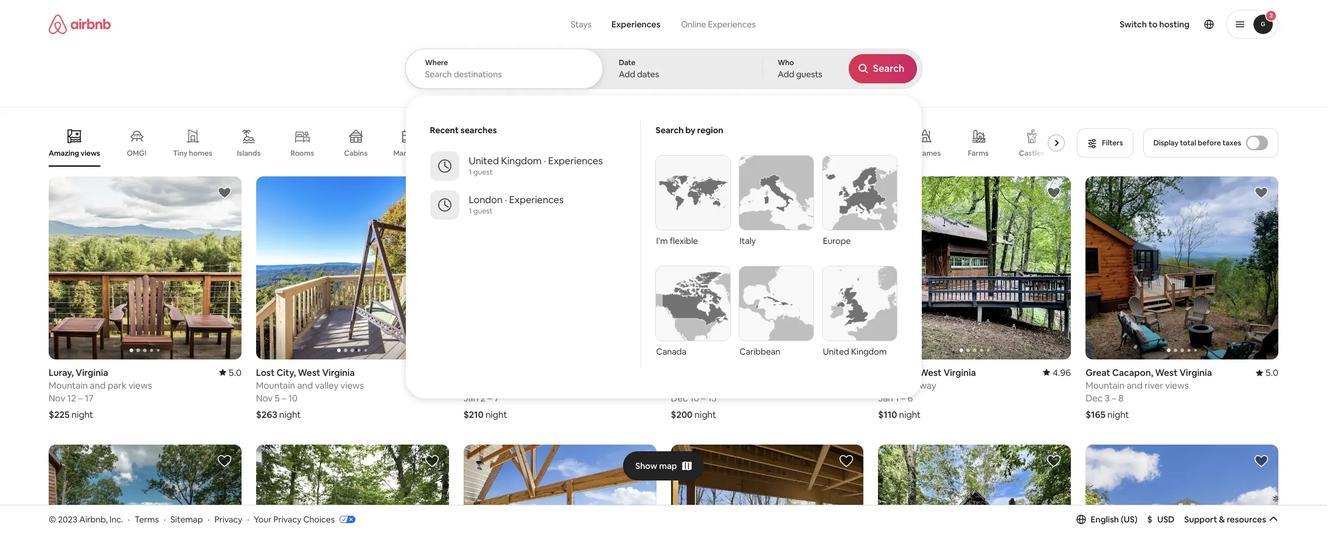 Task type: locate. For each thing, give the bounding box(es) containing it.
1 vertical spatial guest
[[474, 206, 493, 216]]

dec up $200
[[671, 393, 688, 404]]

jan 2 – 7 $210 night
[[464, 393, 507, 421]]

1 vertical spatial 1
[[469, 206, 472, 216]]

guest inside united kingdom · experiences 1 guest
[[474, 167, 493, 177]]

1 10 from the left
[[288, 393, 298, 404]]

where
[[425, 58, 448, 68]]

add to wishlist: berkeley springs, west virginia image
[[840, 186, 854, 200]]

mansions
[[394, 149, 426, 158]]

group containing amazing views
[[49, 119, 1070, 167]]

Where field
[[425, 69, 584, 80]]

virginia inside great cacapon, west virginia mountain and river views dec 3 – 8 $165 night
[[1180, 367, 1213, 379]]

· left trending
[[544, 155, 546, 167]]

0 horizontal spatial dec
[[671, 393, 688, 404]]

night down 5
[[279, 409, 301, 421]]

1 add from the left
[[619, 69, 636, 80]]

display
[[1154, 138, 1179, 148]]

0 horizontal spatial 4.96 out of 5 average rating image
[[628, 367, 657, 379]]

1 horizontal spatial and
[[297, 380, 313, 391]]

$ usd
[[1148, 514, 1175, 525]]

united kingdom
[[823, 346, 887, 357]]

$225
[[49, 409, 70, 421]]

virginia
[[76, 367, 108, 379], [322, 367, 355, 379], [944, 367, 976, 379], [1180, 367, 1213, 379]]

– right 5
[[282, 393, 286, 404]]

add down who
[[778, 69, 795, 80]]

west
[[298, 367, 320, 379], [920, 367, 942, 379], [1156, 367, 1178, 379]]

– left 8
[[1112, 393, 1117, 404]]

night down "15"
[[695, 409, 717, 421]]

·
[[544, 155, 546, 167], [505, 194, 507, 206], [128, 514, 130, 525], [164, 514, 166, 525], [208, 514, 210, 525], [247, 514, 249, 525]]

10 left "15"
[[690, 393, 699, 404]]

mountain inside lost city, west virginia mountain and valley views nov 5 – 10 $263 night
[[256, 380, 295, 391]]

mountain for great
[[1086, 380, 1125, 391]]

– left "15"
[[701, 393, 706, 404]]

and up 17
[[90, 380, 106, 391]]

hosting
[[1160, 19, 1190, 30]]

0 horizontal spatial 5.0 out of 5 average rating image
[[219, 367, 242, 379]]

5.0 out of 5 average rating image
[[219, 367, 242, 379], [1256, 367, 1279, 379]]

united inside united kingdom · experiences 1 guest
[[469, 155, 499, 167]]

2 guest from the top
[[474, 206, 493, 216]]

0 horizontal spatial united
[[469, 155, 499, 167]]

none search field containing united kingdom · experiences
[[405, 0, 923, 399]]

filters button
[[1078, 128, 1134, 158]]

west for river
[[1156, 367, 1178, 379]]

night inside great cacapon, west virginia mountain and river views dec 3 – 8 $165 night
[[1108, 409, 1130, 421]]

a-frames
[[909, 149, 941, 158]]

treehouses
[[742, 149, 782, 158]]

ski-in/out
[[801, 149, 835, 158]]

resources
[[1227, 514, 1267, 525]]

castles
[[1020, 149, 1045, 158]]

lakefront
[[689, 149, 722, 158]]

terms
[[135, 514, 159, 525]]

add inside date add dates
[[619, 69, 636, 80]]

guest
[[474, 167, 493, 177], [474, 206, 493, 216]]

nov inside luray, virginia mountain and park views nov 12 – 17 $225 night
[[49, 393, 65, 404]]

· right london on the top of page
[[505, 194, 507, 206]]

experiences
[[612, 19, 661, 30], [708, 19, 756, 30], [548, 155, 603, 167], [509, 194, 564, 206]]

0 horizontal spatial and
[[90, 380, 106, 391]]

0 vertical spatial kingdom
[[501, 155, 542, 167]]

add inside the who add guests
[[778, 69, 795, 80]]

west up river
[[1156, 367, 1178, 379]]

add to wishlist: rileyville, virginia image
[[217, 454, 232, 469]]

0 vertical spatial 3
[[1270, 12, 1273, 19]]

mountain inside great cacapon, west virginia mountain and river views dec 3 – 8 $165 night
[[1086, 380, 1125, 391]]

experiences inside the online experiences link
[[708, 19, 756, 30]]

airbnb,
[[79, 514, 108, 525]]

1 horizontal spatial 5.0 out of 5 average rating image
[[1256, 367, 1279, 379]]

1 inside united kingdom · experiences 1 guest
[[469, 167, 472, 177]]

10 right 5
[[288, 393, 298, 404]]

3 inside great cacapon, west virginia mountain and river views dec 3 – 8 $165 night
[[1105, 393, 1110, 404]]

views inside great cacapon, west virginia mountain and river views dec 3 – 8 $165 night
[[1166, 380, 1189, 391]]

and inside lost city, west virginia mountain and valley views nov 5 – 10 $263 night
[[297, 380, 313, 391]]

add
[[619, 69, 636, 80], [778, 69, 795, 80]]

jan inside jan 2 – 7 $210 night
[[464, 393, 479, 404]]

experiences right countryside
[[548, 155, 603, 167]]

add to wishlist: great cacapon, west virginia image
[[1255, 186, 1269, 200]]

date
[[619, 58, 636, 68]]

usd
[[1158, 514, 1175, 525]]

views right 'park'
[[129, 380, 152, 391]]

5.0 for great cacapon, west virginia mountain and river views dec 3 – 8 $165 night
[[1266, 367, 1279, 379]]

night inside luray, virginia mountain and park views nov 12 – 17 $225 night
[[72, 409, 93, 421]]

london
[[469, 194, 503, 206]]

8
[[1119, 393, 1124, 404]]

choices
[[303, 514, 335, 525]]

recent searches group
[[415, 120, 640, 225]]

1 horizontal spatial kingdom
[[852, 346, 887, 357]]

$263
[[256, 409, 277, 421]]

and inside luray, virginia mountain and park views nov 12 – 17 $225 night
[[90, 380, 106, 391]]

privacy right the your
[[274, 514, 302, 525]]

1
[[469, 167, 472, 177], [469, 206, 472, 216], [896, 393, 899, 404]]

support & resources
[[1185, 514, 1267, 525]]

1 horizontal spatial add
[[778, 69, 795, 80]]

english (us) button
[[1077, 514, 1138, 525]]

national parks
[[620, 148, 669, 158]]

canada
[[657, 346, 687, 357]]

mountain down great
[[1086, 380, 1125, 391]]

online experiences
[[681, 19, 756, 30]]

and for great
[[1127, 380, 1143, 391]]

(us)
[[1121, 514, 1138, 525]]

add to wishlist: lost city, west virginia image
[[425, 186, 439, 200]]

virginia inside luray, virginia mountain and park views nov 12 – 17 $225 night
[[76, 367, 108, 379]]

jan down the 60
[[879, 393, 894, 404]]

experiences down united kingdom · experiences 1 guest
[[509, 194, 564, 206]]

great
[[1086, 367, 1111, 379]]

miles
[[891, 380, 913, 391]]

switch
[[1120, 19, 1147, 30]]

10 inside lost city, west virginia mountain and valley views nov 5 – 10 $263 night
[[288, 393, 298, 404]]

1 guest from the top
[[474, 167, 493, 177]]

– left 7
[[488, 393, 492, 404]]

river
[[1145, 380, 1164, 391]]

add down date
[[619, 69, 636, 80]]

2 horizontal spatial and
[[1127, 380, 1143, 391]]

0 vertical spatial guest
[[474, 167, 493, 177]]

virginia for paw paw, west virginia 60 miles away jan 1 – 6 $110 night
[[944, 367, 976, 379]]

0 horizontal spatial privacy
[[215, 514, 242, 525]]

add to wishlist: fort valley, virginia image
[[632, 186, 647, 200]]

west for away
[[920, 367, 942, 379]]

west for valley
[[298, 367, 320, 379]]

5.0 out of 5 average rating image for luray, virginia mountain and park views nov 12 – 17 $225 night
[[219, 367, 242, 379]]

2 add from the left
[[778, 69, 795, 80]]

nov left 5
[[256, 393, 273, 404]]

experiences right online on the right top of the page
[[708, 19, 756, 30]]

night down 17
[[72, 409, 93, 421]]

1 horizontal spatial west
[[920, 367, 942, 379]]

switch to hosting
[[1120, 19, 1190, 30]]

jan left 2
[[464, 393, 479, 404]]

sitemap
[[171, 514, 203, 525]]

0 horizontal spatial 4.96
[[638, 367, 657, 379]]

night down 7
[[486, 409, 507, 421]]

and left valley
[[297, 380, 313, 391]]

1 horizontal spatial 10
[[690, 393, 699, 404]]

1 nov from the left
[[49, 393, 65, 404]]

0 horizontal spatial 3
[[1105, 393, 1110, 404]]

0 horizontal spatial 10
[[288, 393, 298, 404]]

0 horizontal spatial nov
[[49, 393, 65, 404]]

luray,
[[49, 367, 74, 379]]

4.96 out of 5 average rating image left great
[[1043, 367, 1071, 379]]

group
[[49, 119, 1070, 167], [49, 177, 242, 360], [256, 177, 449, 360], [464, 177, 657, 360], [671, 177, 864, 360], [879, 177, 1264, 360], [1086, 177, 1279, 360], [49, 445, 242, 534], [256, 445, 449, 534], [464, 445, 657, 534], [671, 445, 864, 534], [879, 445, 1071, 534], [1086, 445, 1279, 534]]

valley
[[315, 380, 339, 391]]

kingdom up paw
[[852, 346, 887, 357]]

1 horizontal spatial jan
[[879, 393, 894, 404]]

12
[[67, 393, 76, 404]]

frames
[[917, 149, 941, 158]]

4.96 left great
[[1053, 367, 1071, 379]]

– left 6
[[901, 393, 906, 404]]

2 nov from the left
[[256, 393, 273, 404]]

0 horizontal spatial 5.0
[[229, 367, 242, 379]]

– left 17
[[78, 393, 83, 404]]

nov left 12
[[49, 393, 65, 404]]

kingdom up london · experiences 1 guest
[[501, 155, 542, 167]]

4.96 down the canada
[[638, 367, 657, 379]]

4.96 out of 5 average rating image
[[1043, 367, 1071, 379], [628, 367, 657, 379]]

1 horizontal spatial privacy
[[274, 514, 302, 525]]

2 horizontal spatial mountain
[[1086, 380, 1125, 391]]

night down 8
[[1108, 409, 1130, 421]]

west up away
[[920, 367, 942, 379]]

and inside great cacapon, west virginia mountain and river views dec 3 – 8 $165 night
[[1127, 380, 1143, 391]]

1 horizontal spatial nov
[[256, 393, 273, 404]]

0 horizontal spatial mountain
[[49, 380, 88, 391]]

1 vertical spatial 3
[[1105, 393, 1110, 404]]

guests
[[796, 69, 823, 80]]

1 horizontal spatial 3
[[1270, 12, 1273, 19]]

profile element
[[786, 0, 1279, 49]]

tiny
[[173, 149, 188, 158]]

1 horizontal spatial mountain
[[256, 380, 295, 391]]

west inside paw paw, west virginia 60 miles away jan 1 – 6 $110 night
[[920, 367, 942, 379]]

· right terms 'link'
[[164, 514, 166, 525]]

virginia inside lost city, west virginia mountain and valley views nov 5 – 10 $263 night
[[322, 367, 355, 379]]

2 vertical spatial 1
[[896, 393, 899, 404]]

1 inside london · experiences 1 guest
[[469, 206, 472, 216]]

map
[[659, 461, 677, 472]]

4.96 out of 5 average rating image down the canada
[[628, 367, 657, 379]]

5.0
[[229, 367, 242, 379], [1266, 367, 1279, 379]]

– inside dec 10 – 15 $200 night
[[701, 393, 706, 404]]

dec up $165 at the bottom right of the page
[[1086, 393, 1103, 404]]

3 button
[[1227, 10, 1279, 39]]

1 vertical spatial kingdom
[[852, 346, 887, 357]]

terms link
[[135, 514, 159, 525]]

1 horizontal spatial united
[[823, 346, 850, 357]]

paw
[[879, 367, 896, 379]]

mountain up 5
[[256, 380, 295, 391]]

1 horizontal spatial 5.0
[[1266, 367, 1279, 379]]

west inside great cacapon, west virginia mountain and river views dec 3 – 8 $165 night
[[1156, 367, 1178, 379]]

your privacy choices
[[254, 514, 335, 525]]

night down 6
[[899, 409, 921, 421]]

united for united kingdom
[[823, 346, 850, 357]]

1 vertical spatial united
[[823, 346, 850, 357]]

what can we help you find? tab list
[[561, 12, 671, 37]]

views right amazing
[[81, 148, 100, 158]]

0 horizontal spatial west
[[298, 367, 320, 379]]

views right river
[[1166, 380, 1189, 391]]

15
[[708, 393, 717, 404]]

2 horizontal spatial west
[[1156, 367, 1178, 379]]

virginia for great cacapon, west virginia mountain and river views dec 3 – 8 $165 night
[[1180, 367, 1213, 379]]

kingdom for united kingdom · experiences 1 guest
[[501, 155, 542, 167]]

luray, virginia mountain and park views nov 12 – 17 $225 night
[[49, 367, 152, 421]]

views inside lost city, west virginia mountain and valley views nov 5 – 10 $263 night
[[341, 380, 364, 391]]

national
[[620, 148, 648, 158]]

ski-
[[801, 149, 814, 158]]

amazing
[[49, 148, 79, 158]]

kingdom inside united kingdom · experiences 1 guest
[[501, 155, 542, 167]]

privacy left the your
[[215, 514, 242, 525]]

city,
[[277, 367, 296, 379]]

add for add guests
[[778, 69, 795, 80]]

0 horizontal spatial jan
[[464, 393, 479, 404]]

© 2023 airbnb, inc. ·
[[49, 514, 130, 525]]

1 inside paw paw, west virginia 60 miles away jan 1 – 6 $110 night
[[896, 393, 899, 404]]

stays button
[[561, 12, 602, 37]]

virginia for lost city, west virginia mountain and valley views nov 5 – 10 $263 night
[[322, 367, 355, 379]]

who
[[778, 58, 794, 68]]

7
[[494, 393, 499, 404]]

beachfront
[[446, 149, 485, 158]]

show map button
[[624, 451, 704, 481]]

virginia inside paw paw, west virginia 60 miles away jan 1 – 6 $110 night
[[944, 367, 976, 379]]

2 10 from the left
[[690, 393, 699, 404]]

guest inside london · experiences 1 guest
[[474, 206, 493, 216]]

1 privacy from the left
[[215, 514, 242, 525]]

0 vertical spatial united
[[469, 155, 499, 167]]

6
[[908, 393, 913, 404]]

mountain up 12
[[49, 380, 88, 391]]

dec
[[671, 393, 688, 404], [1086, 393, 1103, 404]]

views right valley
[[341, 380, 364, 391]]

night inside jan 2 – 7 $210 night
[[486, 409, 507, 421]]

kingdom
[[501, 155, 542, 167], [852, 346, 887, 357]]

experiences up date
[[612, 19, 661, 30]]

1 horizontal spatial dec
[[1086, 393, 1103, 404]]

0 vertical spatial 1
[[469, 167, 472, 177]]

europe
[[823, 236, 851, 247]]

0 horizontal spatial add
[[619, 69, 636, 80]]

west inside lost city, west virginia mountain and valley views nov 5 – 10 $263 night
[[298, 367, 320, 379]]

0 horizontal spatial kingdom
[[501, 155, 542, 167]]

None search field
[[405, 0, 923, 399]]

west up valley
[[298, 367, 320, 379]]

and down cacapon,
[[1127, 380, 1143, 391]]



Task type: describe. For each thing, give the bounding box(es) containing it.
search
[[656, 125, 684, 136]]

night inside dec 10 – 15 $200 night
[[695, 409, 717, 421]]

night inside lost city, west virginia mountain and valley views nov 5 – 10 $263 night
[[279, 409, 301, 421]]

london · experiences 1 guest
[[469, 194, 564, 216]]

2 privacy from the left
[[274, 514, 302, 525]]

add to wishlist: waterford, virginia image
[[425, 454, 439, 469]]

night inside paw paw, west virginia 60 miles away jan 1 – 6 $110 night
[[899, 409, 921, 421]]

nov inside lost city, west virginia mountain and valley views nov 5 – 10 $263 night
[[256, 393, 273, 404]]

$200
[[671, 409, 693, 421]]

in/out
[[814, 149, 835, 158]]

united for united kingdom · experiences 1 guest
[[469, 155, 499, 167]]

$110
[[879, 409, 898, 421]]

· inside london · experiences 1 guest
[[505, 194, 507, 206]]

online
[[681, 19, 706, 30]]

2
[[481, 393, 486, 404]]

away
[[915, 380, 937, 391]]

design
[[860, 149, 884, 158]]

17
[[85, 393, 94, 404]]

total
[[1181, 138, 1197, 148]]

recent
[[430, 125, 459, 136]]

your privacy choices link
[[254, 514, 356, 526]]

1 horizontal spatial 4.96 out of 5 average rating image
[[1043, 367, 1071, 379]]

– inside paw paw, west virginia 60 miles away jan 1 – 6 $110 night
[[901, 393, 906, 404]]

farms
[[968, 149, 989, 158]]

– inside luray, virginia mountain and park views nov 12 – 17 $225 night
[[78, 393, 83, 404]]

add for add dates
[[619, 69, 636, 80]]

region
[[698, 125, 724, 136]]

trending
[[568, 149, 598, 158]]

rooms
[[291, 149, 314, 158]]

your
[[254, 514, 272, 525]]

support & resources button
[[1185, 514, 1279, 525]]

· right inc.
[[128, 514, 130, 525]]

&
[[1220, 514, 1226, 525]]

· left the your
[[247, 514, 249, 525]]

omg!
[[127, 149, 147, 158]]

flexible
[[670, 236, 698, 247]]

· left privacy link
[[208, 514, 210, 525]]

switch to hosting link
[[1113, 12, 1197, 37]]

dec inside great cacapon, west virginia mountain and river views dec 3 – 8 $165 night
[[1086, 393, 1103, 404]]

tiny homes
[[173, 149, 212, 158]]

show map
[[636, 461, 677, 472]]

stays
[[571, 19, 592, 30]]

paw paw, west virginia 60 miles away jan 1 – 6 $110 night
[[879, 367, 976, 421]]

kingdom for united kingdom
[[852, 346, 887, 357]]

views inside luray, virginia mountain and park views nov 12 – 17 $225 night
[[129, 380, 152, 391]]

italy
[[740, 236, 756, 247]]

online experiences link
[[671, 12, 767, 37]]

i'm flexible
[[657, 236, 698, 247]]

10 inside dec 10 – 15 $200 night
[[690, 393, 699, 404]]

countryside
[[504, 149, 546, 158]]

jan inside paw paw, west virginia 60 miles away jan 1 – 6 $110 night
[[879, 393, 894, 404]]

$165
[[1086, 409, 1106, 421]]

dec 10 – 15 $200 night
[[671, 393, 717, 421]]

add to wishlist: big pool, maryland image
[[1255, 454, 1269, 469]]

$
[[1148, 514, 1153, 525]]

3 inside 3 dropdown button
[[1270, 12, 1273, 19]]

who add guests
[[778, 58, 823, 80]]

recent searches
[[430, 125, 497, 136]]

experiences inside experiences button
[[612, 19, 661, 30]]

great cacapon, west virginia mountain and river views dec 3 – 8 $165 night
[[1086, 367, 1213, 421]]

amazing views
[[49, 148, 100, 158]]

experiences button
[[602, 12, 671, 37]]

1 horizontal spatial 4.96
[[1053, 367, 1071, 379]]

experiences tab panel
[[405, 49, 923, 399]]

add to wishlist: luray, virginia image
[[217, 186, 232, 200]]

– inside great cacapon, west virginia mountain and river views dec 3 – 8 $165 night
[[1112, 393, 1117, 404]]

homes
[[189, 149, 212, 158]]

experiences inside united kingdom · experiences 1 guest
[[548, 155, 603, 167]]

islands
[[237, 149, 261, 158]]

add to wishlist: paw paw, west virginia image
[[1047, 186, 1062, 200]]

add to wishlist: annapolis, maryland image
[[1047, 454, 1062, 469]]

5.0 for luray, virginia mountain and park views nov 12 – 17 $225 night
[[229, 367, 242, 379]]

2023
[[58, 514, 77, 525]]

search by region
[[656, 125, 724, 136]]

add to wishlist: wardensville, west virginia image
[[632, 454, 647, 469]]

sitemap link
[[171, 514, 203, 525]]

lost city, west virginia mountain and valley views nov 5 – 10 $263 night
[[256, 367, 364, 421]]

experiences inside london · experiences 1 guest
[[509, 194, 564, 206]]

i'm
[[657, 236, 668, 247]]

date add dates
[[619, 58, 659, 80]]

5.0 out of 5 average rating image for great cacapon, west virginia mountain and river views dec 3 – 8 $165 night
[[1256, 367, 1279, 379]]

cacapon,
[[1113, 367, 1154, 379]]

parks
[[650, 148, 669, 158]]

add to wishlist: basye, virginia image
[[840, 454, 854, 469]]

and for lost
[[297, 380, 313, 391]]

before
[[1198, 138, 1222, 148]]

– inside jan 2 – 7 $210 night
[[488, 393, 492, 404]]

mountain inside luray, virginia mountain and park views nov 12 – 17 $225 night
[[49, 380, 88, 391]]

inc.
[[110, 514, 123, 525]]

cabins
[[344, 149, 368, 158]]

dec inside dec 10 – 15 $200 night
[[671, 393, 688, 404]]

terms · sitemap · privacy ·
[[135, 514, 249, 525]]

park
[[108, 380, 127, 391]]

english
[[1091, 514, 1120, 525]]

support
[[1185, 514, 1218, 525]]

paw,
[[898, 367, 918, 379]]

display total before taxes button
[[1144, 128, 1279, 158]]

mountain for lost
[[256, 380, 295, 391]]

united kingdom · experiences 1 guest
[[469, 155, 603, 177]]

©
[[49, 514, 56, 525]]

– inside lost city, west virginia mountain and valley views nov 5 – 10 $263 night
[[282, 393, 286, 404]]

$210
[[464, 409, 484, 421]]

by
[[686, 125, 696, 136]]

privacy link
[[215, 514, 242, 525]]

· inside united kingdom · experiences 1 guest
[[544, 155, 546, 167]]



Task type: vqa. For each thing, say whether or not it's contained in the screenshot.
night within PAW PAW, WEST VIRGINIA 60 MILES AWAY JAN 1 – 6 $110 NIGHT
yes



